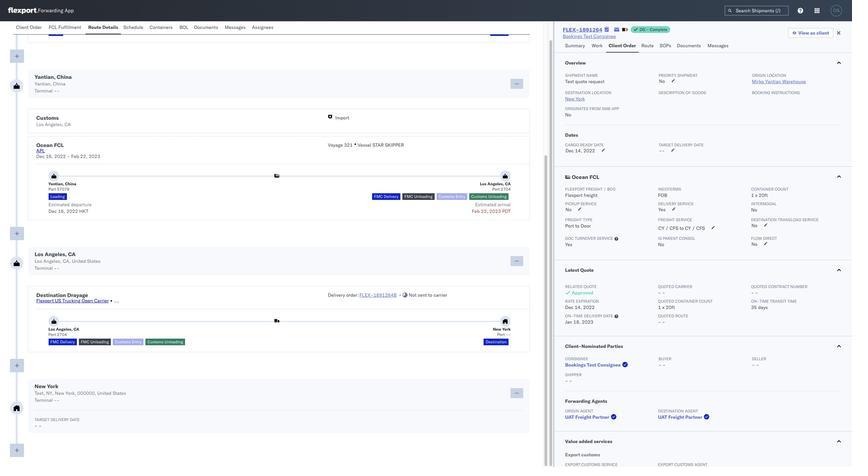 Task type: describe. For each thing, give the bounding box(es) containing it.
latest quote button
[[555, 260, 852, 280]]

port inside yantian, china port 57078 loading estimated departure dec 16, 2022 hkt
[[48, 187, 56, 192]]

1 vertical spatial bookings
[[565, 362, 586, 368]]

united inside los angeles, ca los angeles, ca, united states terminal --
[[72, 258, 86, 264]]

freight down destination agent
[[669, 415, 685, 421]]

destination location new york
[[565, 90, 612, 102]]

x inside quoted container count 1 x 20ft
[[662, 305, 665, 311]]

1 horizontal spatial --
[[659, 148, 665, 154]]

pickup service
[[565, 201, 597, 206]]

0 horizontal spatial client order button
[[13, 21, 46, 34]]

pickup
[[565, 201, 580, 206]]

1 horizontal spatial client
[[609, 43, 622, 49]]

booking
[[752, 90, 770, 95]]

fcl inside button
[[49, 24, 57, 30]]

2023 inside the ocean fcl apl dec 16, 2022 - feb 22, 2023
[[89, 153, 100, 159]]

customs
[[581, 452, 600, 458]]

dg - complete
[[640, 27, 668, 32]]

smb
[[602, 106, 611, 111]]

2 cy from the left
[[685, 225, 691, 231]]

0 vertical spatial customs unloading
[[471, 194, 507, 199]]

service right transload
[[803, 217, 819, 222]]

no inside 'is parent consol no'
[[658, 242, 664, 248]]

client
[[817, 30, 829, 36]]

ocean for ocean fcl apl dec 16, 2022 - feb 22, 2023
[[36, 142, 53, 148]]

bco
[[607, 187, 616, 192]]

1 vertical spatial client order button
[[606, 40, 639, 53]]

new york port -- destination
[[486, 327, 511, 345]]

0 horizontal spatial --
[[114, 299, 120, 305]]

order:
[[346, 292, 359, 298]]

no down pickup
[[566, 207, 572, 213]]

yantian, china port 57078 loading estimated departure dec 16, 2022 hkt
[[48, 181, 92, 214]]

apl link
[[36, 148, 45, 154]]

no down flow
[[752, 241, 758, 247]]

quoted for quoted route - -
[[658, 314, 674, 319]]

fcl for ocean fcl apl dec 16, 2022 - feb 22, 2023
[[54, 142, 64, 148]]

forwarding app link
[[8, 7, 74, 14]]

port inside new york port -- destination
[[497, 332, 505, 337]]

estimated inside estimated arrival feb 22, 2023 pdt
[[475, 202, 497, 208]]

partner for destination agent
[[686, 415, 703, 421]]

57078
[[57, 187, 69, 192]]

assignees button
[[249, 21, 277, 34]]

2023 inside estimated arrival feb 22, 2023 pdt
[[490, 208, 501, 214]]

0 horizontal spatial client
[[16, 24, 29, 30]]

expiration
[[576, 299, 599, 304]]

0 horizontal spatial client order
[[16, 24, 42, 30]]

1 vertical spatial bookings test consignee
[[565, 362, 621, 368]]

0 vertical spatial bookings
[[563, 33, 583, 39]]

quoted carrier - -
[[658, 284, 693, 296]]

freight down origin agent
[[576, 415, 592, 421]]

flex-1891264b button
[[360, 292, 397, 298]]

1 vertical spatial consignee
[[565, 357, 588, 362]]

uat freight partner for destination
[[658, 415, 703, 421]]

view as client button
[[788, 28, 834, 38]]

united inside new york test, ny, new york, 000000, united states terminal --
[[97, 391, 111, 397]]

0 horizontal spatial to
[[428, 292, 433, 298]]

0 horizontal spatial fmc unloading
[[81, 340, 109, 345]]

time for on-time delivery date
[[574, 314, 583, 319]]

1 horizontal spatial documents
[[677, 43, 701, 49]]

quote inside the shipment name test quote request
[[575, 79, 587, 85]]

target for target delivery date
[[659, 143, 674, 147]]

1 horizontal spatial /
[[666, 225, 669, 231]]

uat freight partner link for origin
[[565, 414, 618, 421]]

goods
[[692, 90, 706, 95]]

date up parties at bottom right
[[604, 314, 613, 319]]

related quote
[[565, 284, 597, 289]]

date for --
[[694, 143, 704, 147]]

0 vertical spatial fmc delivery
[[374, 194, 399, 199]]

direct
[[763, 236, 777, 241]]

1 inside container count 1 x 20ft
[[751, 192, 754, 198]]

Search Shipments (/) text field
[[725, 6, 789, 16]]

messages for topmost messages button
[[225, 24, 246, 30]]

uat for origin
[[565, 415, 574, 421]]

contract
[[769, 284, 790, 289]]

voyage 321
[[328, 142, 353, 148]]

service
[[676, 217, 692, 222]]

on- for on-time transit time 35 days
[[751, 299, 760, 304]]

agent for destination agent
[[685, 409, 698, 414]]

is
[[658, 236, 662, 241]]

1 vertical spatial los angeles, ca port 2704
[[48, 327, 79, 337]]

value added services
[[565, 439, 613, 445]]

vessel
[[358, 142, 371, 148]]

1 vertical spatial freight
[[584, 192, 598, 198]]

0 vertical spatial app
[[65, 7, 74, 14]]

0 vertical spatial messages button
[[222, 21, 249, 34]]

yantian inside "mirko yantian warehouse port -- origin"
[[60, 17, 75, 22]]

route button
[[639, 40, 657, 53]]

port inside "mirko yantian warehouse port -- origin"
[[48, 23, 56, 28]]

type
[[583, 217, 593, 222]]

loading inside yantian, china port 57078 loading estimated departure dec 16, 2022 hkt
[[50, 194, 65, 199]]

container
[[751, 187, 774, 192]]

terminal inside los angeles, ca los angeles, ca, united states terminal --
[[35, 265, 53, 271]]

carrier inside quoted carrier - -
[[676, 284, 693, 289]]

ca down flexport us trucking open carrier
[[74, 327, 79, 332]]

not
[[409, 292, 417, 298]]

sent
[[418, 292, 427, 298]]

warehouse inside origin location mirko yantian warehouse
[[782, 79, 806, 85]]

carrier
[[94, 298, 109, 304]]

time for on-time transit time 35 days
[[760, 299, 769, 304]]

value
[[565, 439, 578, 445]]

route details
[[88, 24, 118, 30]]

destination for destination agent
[[658, 409, 684, 414]]

china for yantian, china port 57078 loading estimated departure dec 16, 2022 hkt
[[65, 181, 76, 186]]

on- for on-time delivery date
[[565, 314, 574, 319]]

destination for destination location new york
[[565, 90, 591, 95]]

messages for the bottom messages button
[[708, 43, 729, 49]]

warehouse inside "mirko yantian warehouse port -- origin"
[[76, 17, 97, 22]]

freight up the cy / cfs to cy / cfs
[[658, 217, 675, 222]]

2022 inside yantian, china port 57078 loading estimated departure dec 16, 2022 hkt
[[66, 208, 78, 214]]

2 vertical spatial consignee
[[598, 362, 621, 368]]

york for new york port -- destination
[[502, 327, 511, 332]]

- inside the ocean fcl apl dec 16, 2022 - feb 22, 2023
[[67, 153, 70, 159]]

destination for destination drayage
[[36, 292, 66, 299]]

fcl for ocean fcl
[[590, 174, 600, 180]]

ca inside los angeles, ca los angeles, ca, united states terminal --
[[68, 251, 76, 258]]

china for yantian, china
[[500, 17, 511, 22]]

york inside destination location new york
[[576, 96, 585, 102]]

flow
[[751, 236, 762, 241]]

target delivery date
[[659, 143, 704, 147]]

0 vertical spatial 14,
[[575, 148, 582, 154]]

quoted for quoted contract number - - rate expiration dec 14, 2022
[[751, 284, 767, 289]]

0 vertical spatial yes
[[659, 207, 666, 213]]

x inside container count 1 x 20ft
[[755, 192, 758, 198]]

turnover
[[575, 236, 596, 241]]

dec inside quoted contract number - - rate expiration dec 14, 2022
[[565, 305, 574, 311]]

door
[[581, 223, 591, 229]]

new inside new york port -- destination
[[493, 327, 501, 332]]

route for route
[[642, 43, 654, 49]]

view as client
[[799, 30, 829, 36]]

0 vertical spatial fmc unloading
[[405, 194, 433, 199]]

20ft inside quoted container count 1 x 20ft
[[666, 305, 675, 311]]

delivery inside target delivery date - -
[[50, 418, 69, 423]]

no inside "originates from smb app no"
[[565, 112, 571, 118]]

destination transload service
[[751, 217, 819, 222]]

1 vertical spatial carrier
[[434, 292, 447, 298]]

1 horizontal spatial documents button
[[674, 40, 705, 53]]

agents
[[592, 399, 608, 405]]

schedule button
[[121, 21, 147, 34]]

cargo ready date
[[565, 143, 604, 147]]

transload
[[778, 217, 802, 222]]

parent
[[663, 236, 678, 241]]

doc turnover service
[[565, 236, 613, 241]]

0 vertical spatial consignee
[[594, 33, 616, 39]]

mirko inside "mirko yantian warehouse port -- origin"
[[48, 17, 59, 22]]

22, inside the ocean fcl apl dec 16, 2022 - feb 22, 2023
[[80, 153, 87, 159]]

star
[[373, 142, 384, 148]]

0 horizontal spatial yes
[[565, 242, 573, 248]]

yantian, china yantian, china terminal --
[[35, 74, 72, 94]]

overview
[[565, 60, 586, 66]]

transit
[[770, 299, 787, 304]]

consol
[[679, 236, 696, 241]]

partner for origin agent
[[593, 415, 610, 421]]

0 vertical spatial order
[[30, 24, 42, 30]]

arrival
[[498, 202, 511, 208]]

originates
[[565, 106, 589, 111]]

on-time delivery date
[[565, 314, 613, 319]]

1 vertical spatial client order
[[609, 43, 636, 49]]

2 horizontal spatial 2023
[[582, 319, 594, 325]]

16, inside yantian, china port 57078 loading estimated departure dec 16, 2022 hkt
[[58, 208, 65, 214]]

angeles, up arrival
[[488, 181, 504, 186]]

fcl fulfillment
[[49, 24, 81, 30]]

000000,
[[77, 391, 96, 397]]

route details button
[[86, 21, 121, 34]]

delivery service
[[658, 201, 694, 206]]

1 horizontal spatial loading
[[493, 30, 507, 35]]

quoted for quoted carrier - -
[[658, 284, 674, 289]]

shipper - -
[[565, 373, 582, 384]]

route for route details
[[88, 24, 101, 30]]

1 vertical spatial quote
[[584, 284, 597, 289]]

hkt
[[79, 208, 88, 214]]

destination drayage
[[36, 292, 88, 299]]

0 vertical spatial freight
[[586, 187, 603, 192]]

fulfillment
[[58, 24, 81, 30]]

request
[[589, 79, 605, 85]]

app inside "originates from smb app no"
[[612, 106, 619, 111]]

freight type port to door
[[565, 217, 593, 229]]

0 horizontal spatial customs unloading
[[148, 340, 183, 345]]

container
[[676, 299, 698, 304]]

1 vertical spatial entry
[[132, 340, 142, 345]]

mirko yantian warehouse port -- origin
[[48, 17, 97, 35]]

14, inside quoted contract number - - rate expiration dec 14, 2022
[[575, 305, 582, 311]]

test,
[[35, 391, 45, 397]]

export customs
[[565, 452, 600, 458]]

feb inside the ocean fcl apl dec 16, 2022 - feb 22, 2023
[[71, 153, 79, 159]]

1 inside quoted container count 1 x 20ft
[[658, 305, 661, 311]]

/ inside flexport freight / bco flexport freight
[[604, 187, 606, 192]]

ocean for ocean fcl
[[572, 174, 588, 180]]

service up service
[[678, 201, 694, 206]]

2 vertical spatial test
[[587, 362, 596, 368]]

service down flexport freight / bco flexport freight at top
[[581, 201, 597, 206]]

1 vertical spatial messages button
[[705, 40, 732, 53]]

work
[[592, 43, 603, 49]]

no up flow
[[752, 223, 758, 229]]

dec inside yantian, china port 57078 loading estimated departure dec 16, 2022 hkt
[[48, 208, 57, 214]]

freight service
[[658, 217, 692, 222]]

1 horizontal spatial los angeles, ca port 2704
[[480, 181, 511, 192]]

0 horizontal spatial documents
[[194, 24, 218, 30]]

intermodal no
[[751, 201, 777, 213]]

1 vertical spatial bookings test consignee link
[[565, 362, 630, 369]]

flex-1891264 link
[[563, 26, 603, 33]]

flex- for 1891264
[[563, 26, 579, 33]]

date for dec 14, 2022
[[594, 143, 604, 147]]

shipper
[[565, 373, 582, 378]]

1 vertical spatial delivery
[[584, 314, 603, 319]]



Task type: vqa. For each thing, say whether or not it's contained in the screenshot.


Task type: locate. For each thing, give the bounding box(es) containing it.
customs inside customs los angeles, ca
[[36, 115, 59, 121]]

messages button left assignees
[[222, 21, 249, 34]]

no down the is
[[658, 242, 664, 248]]

overview button
[[555, 53, 852, 73]]

uat down destination agent
[[658, 415, 667, 421]]

to for door
[[575, 223, 580, 229]]

client order button right the work at the top of the page
[[606, 40, 639, 53]]

0 vertical spatial quote
[[575, 79, 587, 85]]

20ft inside container count 1 x 20ft
[[759, 192, 768, 198]]

dg
[[640, 27, 646, 32]]

terminal inside new york test, ny, new york, 000000, united states terminal --
[[35, 398, 53, 404]]

test inside the shipment name test quote request
[[565, 79, 574, 85]]

0 vertical spatial bookings test consignee link
[[563, 33, 616, 40]]

intermodal
[[751, 201, 777, 206]]

forwarding up origin agent
[[565, 399, 591, 405]]

angeles, up the ocean fcl apl dec 16, 2022 - feb 22, 2023
[[45, 122, 63, 128]]

flexport. image
[[8, 7, 38, 14]]

freight up door
[[565, 217, 582, 222]]

1 vertical spatial 2023
[[490, 208, 501, 214]]

flexport freight / bco flexport freight
[[565, 187, 616, 198]]

-- right carrier
[[114, 299, 120, 305]]

documents
[[194, 24, 218, 30], [677, 43, 701, 49]]

ny,
[[46, 391, 54, 397]]

open
[[82, 298, 93, 304]]

estimated
[[48, 202, 70, 208], [475, 202, 497, 208]]

skipper
[[385, 142, 404, 148]]

1 vertical spatial forwarding
[[565, 399, 591, 405]]

yes down fob
[[659, 207, 666, 213]]

mirko inside origin location mirko yantian warehouse
[[752, 79, 764, 85]]

flex- up summary
[[563, 26, 579, 33]]

estimated down 57078 on the left
[[48, 202, 70, 208]]

new inside destination location new york
[[565, 96, 575, 102]]

3 terminal from the top
[[35, 398, 53, 404]]

latest quote
[[565, 267, 594, 273]]

1 horizontal spatial mirko
[[752, 79, 764, 85]]

terminal down test,
[[35, 398, 53, 404]]

client-nominated parties button
[[555, 337, 852, 357]]

yes down doc
[[565, 242, 573, 248]]

1 horizontal spatial uat
[[658, 415, 667, 421]]

agent for origin agent
[[580, 409, 593, 414]]

0 horizontal spatial cy
[[659, 225, 665, 231]]

2 horizontal spatial to
[[680, 225, 684, 231]]

quoted up quoted container count 1 x 20ft
[[658, 284, 674, 289]]

york,
[[65, 391, 76, 397]]

jan 18, 2023
[[565, 319, 594, 325]]

location for york
[[592, 90, 612, 95]]

0 vertical spatial entry
[[456, 194, 465, 199]]

documents up overview button
[[677, 43, 701, 49]]

yes
[[659, 207, 666, 213], [565, 242, 573, 248]]

1 horizontal spatial 22,
[[481, 208, 488, 214]]

yantian inside origin location mirko yantian warehouse
[[766, 79, 781, 85]]

18,
[[574, 319, 581, 325]]

1 agent from the left
[[580, 409, 593, 414]]

1 horizontal spatial origin
[[565, 409, 579, 414]]

fob
[[658, 192, 668, 198]]

2 uat from the left
[[658, 415, 667, 421]]

origin agent
[[565, 409, 593, 414]]

description of goods
[[659, 90, 706, 95]]

flow direct
[[751, 236, 777, 241]]

yantian, inside yantian, china port 57078 loading estimated departure dec 16, 2022 hkt
[[48, 181, 64, 186]]

2 estimated from the left
[[475, 202, 497, 208]]

seller
[[752, 357, 767, 362]]

destination for destination transload service
[[751, 217, 777, 222]]

0 horizontal spatial 22,
[[80, 153, 87, 159]]

0 vertical spatial client order
[[16, 24, 42, 30]]

0 horizontal spatial agent
[[580, 409, 593, 414]]

nominated
[[582, 344, 606, 350]]

time up days
[[760, 299, 769, 304]]

0 horizontal spatial estimated
[[48, 202, 70, 208]]

1 partner from the left
[[593, 415, 610, 421]]

documents button up overview button
[[674, 40, 705, 53]]

/ up consol in the bottom right of the page
[[692, 225, 695, 231]]

client order
[[16, 24, 42, 30], [609, 43, 636, 49]]

test down 1891264
[[584, 33, 593, 39]]

angeles, inside customs los angeles, ca
[[45, 122, 63, 128]]

to
[[575, 223, 580, 229], [680, 225, 684, 231], [428, 292, 433, 298]]

count inside container count 1 x 20ft
[[775, 187, 789, 192]]

drayage
[[67, 292, 88, 299]]

states inside new york test, ny, new york, 000000, united states terminal --
[[113, 391, 126, 397]]

uat freight partner for origin
[[565, 415, 610, 421]]

1 horizontal spatial uat freight partner link
[[658, 414, 711, 421]]

2 partner from the left
[[686, 415, 703, 421]]

pdt
[[502, 208, 511, 214]]

client order down flexport. image
[[16, 24, 42, 30]]

-- down target delivery date
[[659, 148, 665, 154]]

voyage
[[328, 142, 343, 148]]

destination inside new york port -- destination
[[486, 340, 507, 345]]

yantian up fulfillment
[[60, 17, 75, 22]]

2 terminal from the top
[[35, 265, 53, 271]]

1 horizontal spatial yes
[[659, 207, 666, 213]]

ca inside customs los angeles, ca
[[64, 122, 71, 128]]

united right ca,
[[72, 258, 86, 264]]

forwarding for forwarding app
[[38, 7, 63, 14]]

1 horizontal spatial agent
[[685, 409, 698, 414]]

quoted for quoted container count 1 x 20ft
[[658, 299, 674, 304]]

os button
[[829, 3, 844, 18]]

no down the originates
[[565, 112, 571, 118]]

1 horizontal spatial fmc delivery
[[374, 194, 399, 199]]

order down the forwarding app link
[[30, 24, 42, 30]]

consignee up the work at the top of the page
[[594, 33, 616, 39]]

of
[[686, 90, 691, 95]]

target inside target delivery date - -
[[35, 418, 49, 423]]

ca up arrival
[[505, 181, 511, 186]]

0 vertical spatial forwarding
[[38, 7, 63, 14]]

uat freight partner down origin agent
[[565, 415, 610, 421]]

bol
[[180, 24, 189, 30]]

date
[[594, 143, 604, 147], [694, 143, 704, 147], [604, 314, 613, 319]]

port inside freight type port to door
[[565, 223, 574, 229]]

0 vertical spatial target
[[659, 143, 674, 147]]

terminal up customs los angeles, ca
[[35, 88, 53, 94]]

1 vertical spatial mirko
[[752, 79, 764, 85]]

york for new york test, ny, new york, 000000, united states terminal --
[[47, 383, 58, 390]]

freight down ocean fcl at the right
[[586, 187, 603, 192]]

warehouse up route details
[[76, 17, 97, 22]]

added
[[579, 439, 593, 445]]

test down the shipment
[[565, 79, 574, 85]]

2 uat freight partner from the left
[[658, 415, 703, 421]]

0 vertical spatial bookings test consignee
[[563, 33, 616, 39]]

0 vertical spatial states
[[87, 258, 101, 264]]

incoterms fob
[[658, 187, 681, 198]]

1 horizontal spatial messages button
[[705, 40, 732, 53]]

new york link
[[565, 96, 585, 102]]

partner down agents
[[593, 415, 610, 421]]

documents right bol button
[[194, 24, 218, 30]]

customs los angeles, ca
[[36, 115, 71, 128]]

0 vertical spatial 16,
[[46, 153, 53, 159]]

1 vertical spatial --
[[114, 299, 120, 305]]

to for cy
[[680, 225, 684, 231]]

time up jan 18, 2023
[[574, 314, 583, 319]]

feb inside estimated arrival feb 22, 2023 pdt
[[472, 208, 480, 214]]

1
[[751, 192, 754, 198], [658, 305, 661, 311]]

0 vertical spatial 2704
[[501, 187, 511, 192]]

partner down destination agent
[[686, 415, 703, 421]]

date right ready
[[594, 143, 604, 147]]

angeles, down us
[[56, 327, 73, 332]]

cy down service
[[685, 225, 691, 231]]

0 vertical spatial mirko
[[48, 17, 59, 22]]

location inside destination location new york
[[592, 90, 612, 95]]

1 estimated from the left
[[48, 202, 70, 208]]

2 uat freight partner link from the left
[[658, 414, 711, 421]]

1 vertical spatial fmc unloading
[[81, 340, 109, 345]]

value added services button
[[555, 432, 852, 452]]

documents button
[[191, 21, 222, 34], [674, 40, 705, 53]]

cy up the is
[[659, 225, 665, 231]]

1 cfs from the left
[[670, 225, 679, 231]]

0 horizontal spatial delivery
[[584, 314, 603, 319]]

quoted inside quoted container count 1 x 20ft
[[658, 299, 674, 304]]

0 horizontal spatial documents button
[[191, 21, 222, 34]]

1 horizontal spatial entry
[[456, 194, 465, 199]]

1 vertical spatial customs entry
[[115, 340, 142, 345]]

partner
[[593, 415, 610, 421], [686, 415, 703, 421]]

dec inside the ocean fcl apl dec 16, 2022 - feb 22, 2023
[[36, 153, 45, 159]]

uat freight partner link for destination
[[658, 414, 711, 421]]

no inside intermodal no
[[751, 207, 757, 213]]

1891264
[[579, 26, 603, 33]]

related
[[565, 284, 583, 289]]

ca,
[[63, 258, 71, 264]]

angeles, up ca,
[[45, 251, 67, 258]]

flexport for flexport
[[565, 187, 585, 192]]

quote up approved
[[584, 284, 597, 289]]

2 cfs from the left
[[697, 225, 705, 231]]

0 vertical spatial delivery
[[675, 143, 693, 147]]

on-time transit time 35 days
[[751, 299, 797, 311]]

services
[[594, 439, 613, 445]]

messages left assignees
[[225, 24, 246, 30]]

loading down 57078 on the left
[[50, 194, 65, 199]]

1 uat freight partner link from the left
[[565, 414, 618, 421]]

1 vertical spatial flexport
[[565, 192, 583, 198]]

is parent consol no
[[658, 236, 696, 248]]

ocean inside the ocean fcl apl dec 16, 2022 - feb 22, 2023
[[36, 142, 53, 148]]

0 horizontal spatial warehouse
[[76, 17, 97, 22]]

shipment
[[565, 73, 586, 78]]

22, inside estimated arrival feb 22, 2023 pdt
[[481, 208, 488, 214]]

-
[[57, 23, 60, 28], [60, 23, 62, 28], [647, 27, 649, 32], [54, 88, 57, 94], [57, 88, 60, 94], [659, 148, 662, 154], [662, 148, 665, 154], [67, 153, 70, 159], [54, 265, 57, 271], [57, 265, 60, 271], [658, 290, 661, 296], [662, 290, 665, 296], [751, 290, 754, 296], [755, 290, 758, 296], [114, 299, 117, 305], [117, 299, 120, 305], [658, 319, 661, 325], [662, 319, 665, 325], [506, 332, 508, 337], [508, 332, 511, 337], [659, 362, 662, 368], [663, 362, 666, 368], [752, 362, 755, 368], [756, 362, 759, 368], [565, 378, 568, 384], [569, 378, 572, 384], [54, 398, 57, 404], [57, 398, 60, 404], [35, 423, 38, 429], [39, 423, 42, 429]]

1 vertical spatial x
[[662, 305, 665, 311]]

yantian, for yantian, china yantian, china terminal --
[[35, 74, 55, 80]]

1 uat freight partner from the left
[[565, 415, 610, 421]]

forwarding for forwarding agents
[[565, 399, 591, 405]]

1 vertical spatial fmc delivery
[[50, 340, 75, 345]]

freight
[[565, 217, 582, 222], [658, 217, 675, 222], [576, 415, 592, 421], [669, 415, 685, 421]]

0 horizontal spatial carrier
[[434, 292, 447, 298]]

16,
[[46, 153, 53, 159], [58, 208, 65, 214]]

quoted left contract
[[751, 284, 767, 289]]

to down service
[[680, 225, 684, 231]]

on- up 'jan'
[[565, 314, 574, 319]]

0 vertical spatial count
[[775, 187, 789, 192]]

0 horizontal spatial fmc delivery
[[50, 340, 75, 345]]

to inside freight type port to door
[[575, 223, 580, 229]]

yantian, for yantian, china port 57078 loading estimated departure dec 16, 2022 hkt
[[48, 181, 64, 186]]

date up ocean fcl button
[[694, 143, 704, 147]]

target
[[659, 143, 674, 147], [35, 418, 49, 423]]

china for yantian, china yantian, china terminal --
[[57, 74, 72, 80]]

states inside los angeles, ca los angeles, ca, united states terminal --
[[87, 258, 101, 264]]

16, down 57078 on the left
[[58, 208, 65, 214]]

1 vertical spatial client
[[609, 43, 622, 49]]

rate
[[565, 299, 575, 304]]

1 vertical spatial 2704
[[57, 332, 67, 337]]

0 horizontal spatial ocean
[[36, 142, 53, 148]]

0 vertical spatial test
[[584, 33, 593, 39]]

origin inside origin location mirko yantian warehouse
[[752, 73, 766, 78]]

location down request
[[592, 90, 612, 95]]

20ft up quoted route - -
[[666, 305, 675, 311]]

route left details on the left top of page
[[88, 24, 101, 30]]

yantian, for yantian, china
[[483, 17, 499, 22]]

client order button down flexport. image
[[13, 21, 46, 34]]

client order right work button
[[609, 43, 636, 49]]

instructions
[[771, 90, 800, 95]]

1 vertical spatial documents button
[[674, 40, 705, 53]]

count inside quoted container count 1 x 20ft
[[699, 299, 713, 304]]

1 vertical spatial york
[[502, 327, 511, 332]]

2704
[[501, 187, 511, 192], [57, 332, 67, 337]]

0 vertical spatial 22,
[[80, 153, 87, 159]]

quoted inside quoted route - -
[[658, 314, 674, 319]]

0 vertical spatial documents button
[[191, 21, 222, 34]]

mirko up 'booking'
[[752, 79, 764, 85]]

bookings test consignee link down client-nominated parties
[[565, 362, 630, 369]]

location for yantian
[[767, 73, 787, 78]]

ocean up flexport freight / bco flexport freight at top
[[572, 174, 588, 180]]

1 vertical spatial ocean
[[572, 174, 588, 180]]

origin for origin location mirko yantian warehouse
[[752, 73, 766, 78]]

client right work button
[[609, 43, 622, 49]]

uat for destination
[[658, 415, 667, 421]]

app
[[65, 7, 74, 14], [612, 106, 619, 111]]

/ left bco
[[604, 187, 606, 192]]

agent down forwarding agents
[[580, 409, 593, 414]]

2 horizontal spatial /
[[692, 225, 695, 231]]

0 horizontal spatial feb
[[71, 153, 79, 159]]

yantian up booking instructions
[[766, 79, 781, 85]]

20ft down container
[[759, 192, 768, 198]]

16, inside the ocean fcl apl dec 16, 2022 - feb 22, 2023
[[46, 153, 53, 159]]

1 up quoted route - -
[[658, 305, 661, 311]]

client down flexport. image
[[16, 24, 29, 30]]

ocean inside button
[[572, 174, 588, 180]]

carrier right the sent
[[434, 292, 447, 298]]

1 horizontal spatial partner
[[686, 415, 703, 421]]

1 horizontal spatial yantian
[[766, 79, 781, 85]]

on- inside on-time transit time 35 days
[[751, 299, 760, 304]]

1 horizontal spatial time
[[760, 299, 769, 304]]

2 agent from the left
[[685, 409, 698, 414]]

1 vertical spatial united
[[97, 391, 111, 397]]

china inside yantian, china port 57078 loading estimated departure dec 16, 2022 hkt
[[65, 181, 76, 186]]

0 vertical spatial carrier
[[676, 284, 693, 289]]

angeles, left ca,
[[43, 258, 62, 264]]

service right turnover
[[597, 236, 613, 241]]

uat freight partner down destination agent
[[658, 415, 703, 421]]

2022 down expiration
[[583, 305, 595, 311]]

warehouse up the instructions
[[782, 79, 806, 85]]

york inside new york port -- destination
[[502, 327, 511, 332]]

2022 down "departure"
[[66, 208, 78, 214]]

2022 down ready
[[584, 148, 595, 154]]

1891264b
[[374, 292, 397, 298]]

order left the route button at the top right of the page
[[623, 43, 636, 49]]

1 vertical spatial 16,
[[58, 208, 65, 214]]

x down container
[[755, 192, 758, 198]]

carrier
[[676, 284, 693, 289], [434, 292, 447, 298]]

1 uat from the left
[[565, 415, 574, 421]]

1 vertical spatial order
[[623, 43, 636, 49]]

fcl up flexport freight / bco flexport freight at top
[[590, 174, 600, 180]]

bookings test consignee down 1891264
[[563, 33, 616, 39]]

estimated inside yantian, china port 57078 loading estimated departure dec 16, 2022 hkt
[[48, 202, 70, 208]]

0 vertical spatial messages
[[225, 24, 246, 30]]

time
[[760, 299, 769, 304], [788, 299, 797, 304], [574, 314, 583, 319]]

los inside customs los angeles, ca
[[36, 122, 44, 128]]

terminal inside yantian, china yantian, china terminal --
[[35, 88, 53, 94]]

approved
[[572, 290, 594, 296]]

assignees
[[252, 24, 274, 30]]

forwarding up fcl fulfillment
[[38, 7, 63, 14]]

freight inside freight type port to door
[[565, 217, 582, 222]]

1 vertical spatial app
[[612, 106, 619, 111]]

jan
[[565, 319, 572, 325]]

days
[[758, 305, 768, 311]]

states right 000000,
[[113, 391, 126, 397]]

0 horizontal spatial 20ft
[[666, 305, 675, 311]]

flexport for carrier
[[36, 298, 54, 304]]

0 horizontal spatial 2023
[[89, 153, 100, 159]]

quoted contract number - - rate expiration dec 14, 2022
[[565, 284, 808, 311]]

1 horizontal spatial location
[[767, 73, 787, 78]]

count
[[775, 187, 789, 192], [699, 299, 713, 304]]

ready
[[580, 143, 593, 147]]

2022 inside quoted contract number - - rate expiration dec 14, 2022
[[583, 305, 595, 311]]

cargo
[[565, 143, 579, 147]]

ocean down customs los angeles, ca
[[36, 142, 53, 148]]

1 horizontal spatial target
[[659, 143, 674, 147]]

time right transit
[[788, 299, 797, 304]]

vessel star skipper
[[358, 142, 404, 148]]

1 horizontal spatial customs entry
[[439, 194, 465, 199]]

1 horizontal spatial delivery
[[675, 143, 693, 147]]

0 horizontal spatial 2704
[[57, 332, 67, 337]]

fcl inside the ocean fcl apl dec 16, 2022 - feb 22, 2023
[[54, 142, 64, 148]]

united right 000000,
[[97, 391, 111, 397]]

origin up 'booking'
[[752, 73, 766, 78]]

1 vertical spatial location
[[592, 90, 612, 95]]

2022 inside the ocean fcl apl dec 16, 2022 - feb 22, 2023
[[54, 153, 66, 159]]

location inside origin location mirko yantian warehouse
[[767, 73, 787, 78]]

1 horizontal spatial fmc unloading
[[405, 194, 433, 199]]

york inside new york test, ny, new york, 000000, united states terminal --
[[47, 383, 58, 390]]

1 vertical spatial warehouse
[[782, 79, 806, 85]]

quoted inside quoted contract number - - rate expiration dec 14, 2022
[[751, 284, 767, 289]]

destination inside destination location new york
[[565, 90, 591, 95]]

sops
[[660, 43, 671, 49]]

321
[[344, 142, 353, 148]]

quoted inside quoted carrier - -
[[658, 284, 674, 289]]

fcl inside button
[[590, 174, 600, 180]]

flexport us trucking open carrier link
[[36, 298, 109, 304]]

1 horizontal spatial ocean
[[572, 174, 588, 180]]

uat freight partner link down origin agent
[[565, 414, 618, 421]]

app right the 'smb' at the top
[[612, 106, 619, 111]]

number
[[791, 284, 808, 289]]

1 vertical spatial count
[[699, 299, 713, 304]]

target for target delivery date - -
[[35, 418, 49, 423]]

0 vertical spatial flexport
[[565, 187, 585, 192]]

origin for origin agent
[[565, 409, 579, 414]]

freight up pickup service
[[584, 192, 598, 198]]

quoted down quoted carrier - -
[[658, 299, 674, 304]]

ocean fcl button
[[555, 167, 852, 187]]

details
[[102, 24, 118, 30]]

2 horizontal spatial time
[[788, 299, 797, 304]]

origin location mirko yantian warehouse
[[752, 73, 806, 85]]

forwarding
[[38, 7, 63, 14], [565, 399, 591, 405]]

cy
[[659, 225, 665, 231], [685, 225, 691, 231]]

1 cy from the left
[[659, 225, 665, 231]]

0 vertical spatial yantian
[[60, 17, 75, 22]]

bol button
[[177, 21, 191, 34]]

ocean
[[36, 142, 53, 148], [572, 174, 588, 180]]

0 vertical spatial --
[[659, 148, 665, 154]]

0 horizontal spatial location
[[592, 90, 612, 95]]

0 horizontal spatial origin
[[50, 30, 61, 35]]

1 terminal from the top
[[35, 88, 53, 94]]

fcl right apl link
[[54, 142, 64, 148]]

no down intermodal
[[751, 207, 757, 213]]

0 horizontal spatial cfs
[[670, 225, 679, 231]]

no down priority
[[659, 78, 665, 84]]

1 horizontal spatial x
[[755, 192, 758, 198]]

from
[[590, 106, 601, 111]]

view
[[799, 30, 809, 36]]

fcl left fulfillment
[[49, 24, 57, 30]]

containers
[[150, 24, 173, 30]]

1 vertical spatial messages
[[708, 43, 729, 49]]

quote down the shipment
[[575, 79, 587, 85]]

1 vertical spatial states
[[113, 391, 126, 397]]

ocean fcl
[[572, 174, 600, 180]]

origin inside "mirko yantian warehouse port -- origin"
[[50, 30, 61, 35]]

states right ca,
[[87, 258, 101, 264]]

2 horizontal spatial origin
[[752, 73, 766, 78]]

bookings up summary
[[563, 33, 583, 39]]

mirko yantian warehouse link
[[752, 79, 806, 85]]

route down dg
[[642, 43, 654, 49]]

0 vertical spatial documents
[[194, 24, 218, 30]]

0 horizontal spatial 1
[[658, 305, 661, 311]]

1 vertical spatial 1
[[658, 305, 661, 311]]

flex- for 1891264b
[[360, 292, 374, 298]]



